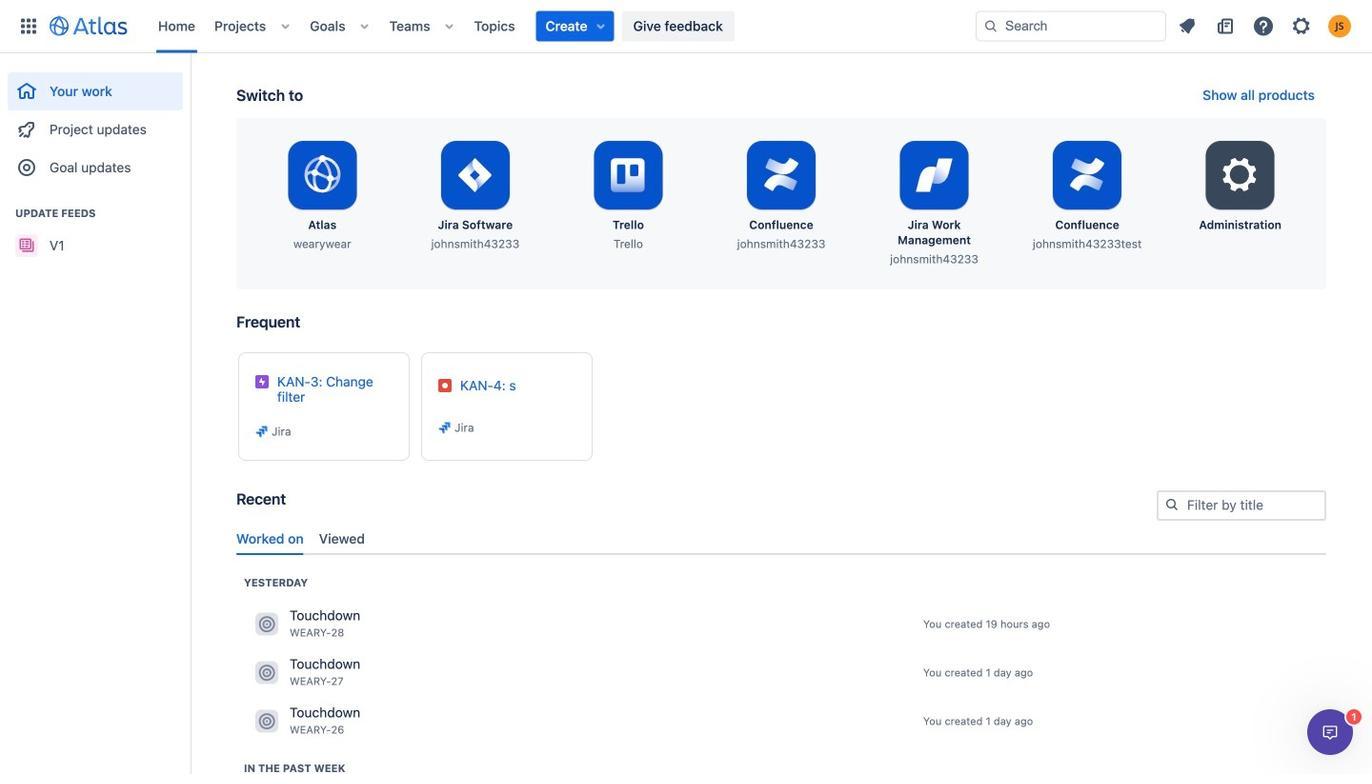 Task type: vqa. For each thing, say whether or not it's contained in the screenshot.
bottommost townsquare icon
yes



Task type: locate. For each thing, give the bounding box(es) containing it.
0 vertical spatial settings image
[[1290, 15, 1313, 38]]

1 group from the top
[[8, 53, 183, 192]]

0 vertical spatial heading
[[244, 575, 308, 591]]

heading
[[244, 575, 308, 591], [244, 761, 345, 775]]

1 vertical spatial townsquare image
[[255, 662, 278, 684]]

account image
[[1328, 15, 1351, 38]]

help image
[[1252, 15, 1275, 38]]

group
[[8, 53, 183, 192], [8, 187, 183, 271]]

0 vertical spatial townsquare image
[[255, 613, 278, 636]]

settings image
[[1290, 15, 1313, 38], [1217, 152, 1263, 198]]

0 horizontal spatial settings image
[[1217, 152, 1263, 198]]

2 group from the top
[[8, 187, 183, 271]]

1 vertical spatial settings image
[[1217, 152, 1263, 198]]

Search field
[[976, 11, 1166, 41]]

tab list
[[229, 524, 1334, 555]]

2 townsquare image from the top
[[255, 662, 278, 684]]

banner
[[0, 0, 1372, 53]]

townsquare image
[[255, 613, 278, 636], [255, 662, 278, 684], [255, 710, 278, 733]]

jira image
[[437, 420, 453, 435], [254, 424, 270, 439], [254, 424, 270, 439]]

None search field
[[976, 11, 1166, 41]]

search image
[[983, 19, 999, 34]]

1 vertical spatial heading
[[244, 761, 345, 775]]

dialog
[[1307, 710, 1353, 756]]

2 vertical spatial townsquare image
[[255, 710, 278, 733]]



Task type: describe. For each thing, give the bounding box(es) containing it.
top element
[[11, 0, 976, 53]]

search image
[[1164, 497, 1180, 513]]

switch to... image
[[17, 15, 40, 38]]

1 horizontal spatial settings image
[[1290, 15, 1313, 38]]

Filter by title field
[[1159, 493, 1324, 519]]

1 heading from the top
[[244, 575, 308, 591]]

3 townsquare image from the top
[[255, 710, 278, 733]]

1 townsquare image from the top
[[255, 613, 278, 636]]

2 heading from the top
[[244, 761, 345, 775]]

jira image
[[437, 420, 453, 435]]

notifications image
[[1176, 15, 1199, 38]]



